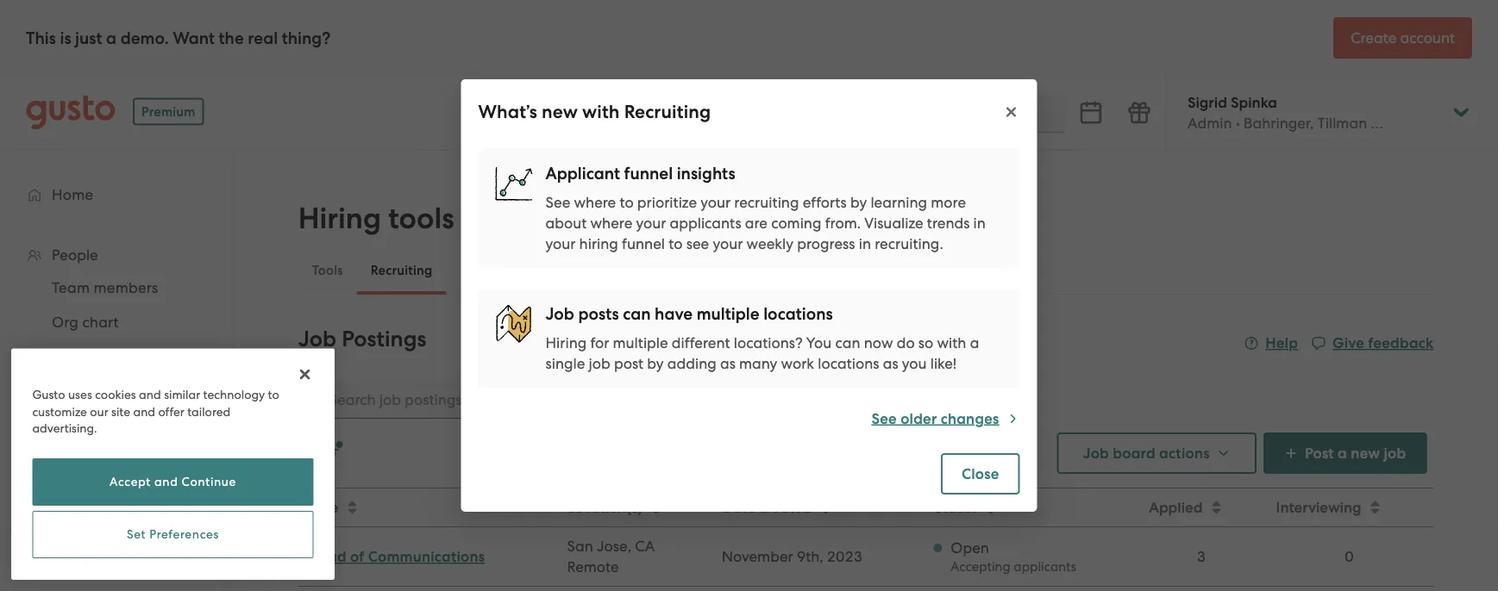 Task type: describe. For each thing, give the bounding box(es) containing it.
title
[[309, 499, 339, 517]]

give
[[1333, 334, 1365, 352]]

and inside accept and continue button
[[154, 475, 178, 489]]

1 vertical spatial to
[[669, 235, 683, 253]]

date created
[[723, 499, 812, 517]]

can inside hiring for multiple different locations? you can now do so with a single job post by adding as many work locations as you like!
[[835, 335, 860, 352]]

&
[[119, 554, 129, 569]]

privacy link
[[69, 554, 112, 569]]

recruiting inside dialog
[[624, 101, 711, 123]]

0 vertical spatial a
[[106, 28, 117, 48]]

job for job posts can have multiple locations
[[546, 304, 574, 324]]

to inside gusto uses cookies and similar technology to customize our site and offer tailored advertising.
[[268, 388, 279, 402]]

november 9th, 2023
[[722, 549, 863, 566]]

post
[[614, 355, 644, 373]]

technology
[[203, 388, 265, 402]]

cookies
[[132, 554, 180, 569]]

chart
[[82, 314, 119, 331]]

team members link
[[31, 273, 216, 304]]

your down prioritize
[[636, 215, 666, 232]]

recruiting.
[[875, 235, 943, 253]]

progress
[[797, 235, 855, 253]]

status
[[935, 499, 977, 517]]

tools inside list
[[98, 348, 131, 366]]

see older changes
[[871, 410, 999, 428]]

accept and continue button
[[32, 459, 314, 506]]

premium button
[[133, 98, 204, 126]]

hiring
[[579, 235, 618, 253]]

changes
[[941, 410, 999, 428]]

applicants inside open accepting applicants
[[1014, 560, 1076, 575]]

different
[[672, 335, 730, 352]]

set preferences
[[127, 528, 219, 542]]

home
[[52, 186, 93, 204]]

locations?
[[734, 335, 803, 352]]

2 as from the left
[[883, 355, 898, 373]]

locations inside hiring for multiple different locations? you can now do so with a single job post by adding as many work locations as you like!
[[818, 355, 879, 373]]

dialog main content element
[[461, 138, 1037, 443]]

see older changes button
[[871, 409, 1020, 430]]

tools button
[[298, 250, 357, 292]]

efforts
[[803, 194, 847, 211]]

the
[[219, 28, 244, 48]]

for
[[590, 335, 609, 352]]

communications
[[368, 548, 485, 566]]

a inside hiring for multiple different locations? you can now do so with a single job post by adding as many work locations as you like!
[[970, 335, 979, 352]]

create
[[1351, 29, 1397, 47]]

visualize
[[864, 215, 923, 232]]

accept and continue
[[109, 475, 236, 489]]

see
[[686, 235, 709, 253]]

ca
[[635, 538, 655, 555]]

team
[[52, 279, 90, 297]]

what's new with recruiting
[[478, 101, 711, 123]]

create account link
[[1333, 17, 1472, 59]]

open
[[951, 540, 989, 557]]

title button
[[299, 490, 556, 526]]

job inside hiring for multiple different locations? you can now do so with a single job post by adding as many work locations as you like!
[[589, 355, 610, 373]]

account
[[1400, 29, 1455, 47]]

home link
[[17, 179, 216, 210]]

many
[[739, 355, 777, 373]]

continue
[[182, 475, 236, 489]]

san jose, ca remote
[[567, 538, 655, 576]]

coming
[[771, 215, 821, 232]]

0
[[1345, 549, 1354, 566]]

1 vertical spatial where
[[590, 215, 632, 232]]

learning link
[[31, 411, 216, 442]]

0 vertical spatial hiring tools
[[298, 201, 454, 236]]

head of communications
[[308, 548, 485, 566]]

remote
[[567, 559, 619, 576]]

org chart link
[[31, 307, 216, 338]]

older
[[901, 410, 937, 428]]

2 vertical spatial a
[[1338, 445, 1347, 462]]

1 horizontal spatial hiring
[[298, 201, 381, 236]]

uses
[[68, 388, 92, 402]]

about
[[546, 215, 587, 232]]

hiring inside hiring for multiple different locations? you can now do so with a single job post by adding as many work locations as you like!
[[546, 335, 587, 352]]

status button
[[924, 490, 1137, 526]]

global-search element
[[562, 94, 1065, 133]]

new notifications image
[[322, 445, 340, 462]]

want
[[173, 28, 215, 48]]

2 , from the left
[[112, 554, 116, 569]]

new notifications image
[[322, 445, 340, 462]]

now
[[864, 335, 893, 352]]

members
[[94, 279, 158, 297]]

november
[[722, 549, 793, 566]]

job postings
[[298, 326, 426, 353]]

3
[[1197, 549, 1206, 566]]

thing?
[[282, 28, 331, 48]]

learning
[[871, 194, 927, 211]]

customize
[[32, 405, 87, 419]]

san
[[567, 538, 593, 555]]

head of communications link
[[308, 548, 485, 566]]

0 vertical spatial to
[[620, 194, 634, 211]]

1 horizontal spatial job
[[1384, 445, 1406, 462]]

people button
[[17, 240, 216, 271]]

similar
[[164, 388, 200, 402]]

see where to prioritize your recruiting efforts by learning more about where your applicants are coming from. visualize trends in your hiring funnel to see your weekly progress in recruiting.
[[546, 194, 986, 253]]

real
[[248, 28, 278, 48]]

location(s)
[[568, 499, 643, 517]]

see for see older changes
[[871, 410, 897, 428]]

see for see where to prioritize your recruiting efforts by learning more about where your applicants are coming from. visualize trends in your hiring funnel to see your weekly progress in recruiting.
[[546, 194, 570, 211]]

interviewing button
[[1266, 490, 1433, 526]]

more
[[931, 194, 966, 211]]

hiring for multiple different locations? you can now do so with a single job post by adding as many work locations as you like!
[[546, 335, 979, 373]]

what's
[[478, 101, 537, 123]]

org chart
[[52, 314, 119, 331]]

applicant
[[546, 164, 620, 184]]

this
[[26, 28, 56, 48]]

post a new job link
[[1263, 433, 1427, 474]]

0 horizontal spatial can
[[623, 304, 651, 324]]

Search job postings field
[[298, 381, 712, 419]]

1 as from the left
[[720, 355, 736, 373]]

created
[[759, 499, 812, 517]]

your down insights
[[701, 194, 731, 211]]

funnel inside see where to prioritize your recruiting efforts by learning more about where your applicants are coming from. visualize trends in your hiring funnel to see your weekly progress in recruiting.
[[622, 235, 665, 253]]

people
[[52, 247, 98, 264]]

cookies
[[95, 388, 136, 402]]

post
[[1305, 445, 1334, 462]]

account menu element
[[1165, 76, 1472, 149]]



Task type: locate. For each thing, give the bounding box(es) containing it.
0 vertical spatial with
[[582, 101, 620, 123]]

tools up performance link
[[98, 348, 131, 366]]

to right technology on the bottom
[[268, 388, 279, 402]]

job
[[589, 355, 610, 373], [1384, 445, 1406, 462]]

1 list from the top
[[0, 178, 233, 592]]

and right accept
[[154, 475, 178, 489]]

0 horizontal spatial applicants
[[670, 215, 741, 232]]

postings
[[342, 326, 426, 353]]

0 horizontal spatial as
[[720, 355, 736, 373]]

by inside hiring for multiple different locations? you can now do so with a single job post by adding as many work locations as you like!
[[647, 355, 664, 373]]

0 vertical spatial tools
[[388, 201, 454, 236]]

weekly
[[747, 235, 793, 253]]

offer
[[158, 405, 184, 419]]

open accepting applicants
[[951, 540, 1076, 575]]

what's new with recruiting dialog
[[461, 79, 1037, 512]]

1 vertical spatial by
[[647, 355, 664, 373]]

1 vertical spatial see
[[871, 410, 897, 428]]

applicants inside see where to prioritize your recruiting efforts by learning more about where your applicants are coming from. visualize trends in your hiring funnel to see your weekly progress in recruiting.
[[670, 215, 741, 232]]

0 horizontal spatial hiring
[[52, 348, 94, 366]]

see up about
[[546, 194, 570, 211]]

,
[[62, 554, 65, 569], [112, 554, 116, 569]]

funnel right hiring on the top left
[[622, 235, 665, 253]]

1 horizontal spatial applicants
[[1014, 560, 1076, 575]]

2 vertical spatial to
[[268, 388, 279, 402]]

post a new job
[[1305, 445, 1406, 462]]

premium
[[141, 104, 195, 120]]

new
[[542, 101, 578, 123], [1351, 445, 1380, 462]]

and right site
[[133, 405, 155, 419]]

applicants down "status" button
[[1014, 560, 1076, 575]]

0 horizontal spatial job
[[589, 355, 610, 373]]

applied button
[[1139, 490, 1264, 526]]

home image
[[26, 95, 116, 130]]

can
[[623, 304, 651, 324], [835, 335, 860, 352]]

0 horizontal spatial ,
[[62, 554, 65, 569]]

0 vertical spatial funnel
[[624, 164, 673, 184]]

1 horizontal spatial as
[[883, 355, 898, 373]]

cookies button
[[132, 551, 180, 572]]

a right post at the bottom of page
[[1338, 445, 1347, 462]]

tools up "recruiting" 'button'
[[388, 201, 454, 236]]

0 horizontal spatial in
[[859, 235, 871, 253]]

recruiting
[[734, 194, 799, 211]]

insights
[[677, 164, 735, 184]]

locations up you
[[763, 304, 833, 324]]

1 vertical spatial job
[[1384, 445, 1406, 462]]

our
[[90, 405, 108, 419]]

where
[[574, 194, 616, 211], [590, 215, 632, 232]]

with inside hiring for multiple different locations? you can now do so with a single job post by adding as many work locations as you like!
[[937, 335, 966, 352]]

org
[[52, 314, 79, 331]]

hiring tools up "recruiting" 'button'
[[298, 201, 454, 236]]

multiple up different
[[697, 304, 760, 324]]

hiring tools up performance
[[52, 348, 131, 366]]

2 horizontal spatial hiring
[[546, 335, 587, 352]]

hiring tools
[[298, 201, 454, 236], [52, 348, 131, 366]]

0 horizontal spatial to
[[268, 388, 279, 402]]

hiring up tools button
[[298, 201, 381, 236]]

with up like!
[[937, 335, 966, 352]]

a right so
[[970, 335, 979, 352]]

new inside dialog
[[542, 101, 578, 123]]

accepting
[[951, 560, 1011, 575]]

as left many
[[720, 355, 736, 373]]

1 vertical spatial funnel
[[622, 235, 665, 253]]

set preferences button
[[32, 511, 314, 559]]

see left 'older'
[[871, 410, 897, 428]]

terms link
[[26, 554, 62, 569]]

of
[[350, 548, 365, 566]]

and up offer
[[139, 388, 161, 402]]

trends
[[927, 215, 970, 232]]

job up interviewing button
[[1384, 445, 1406, 462]]

see inside see where to prioritize your recruiting efforts by learning more about where your applicants are coming from. visualize trends in your hiring funnel to see your weekly progress in recruiting.
[[546, 194, 570, 211]]

jose,
[[597, 538, 631, 555]]

by inside see where to prioritize your recruiting efforts by learning more about where your applicants are coming from. visualize trends in your hiring funnel to see your weekly progress in recruiting.
[[850, 194, 867, 211]]

2 horizontal spatial to
[[669, 235, 683, 253]]

2 horizontal spatial a
[[1338, 445, 1347, 462]]

job left the posts
[[546, 304, 574, 324]]

grid containing title
[[298, 488, 1434, 592]]

list containing team members
[[0, 271, 233, 443]]

to left 'see' at the top
[[669, 235, 683, 253]]

1 , from the left
[[62, 554, 65, 569]]

by up from.
[[850, 194, 867, 211]]

single
[[546, 355, 585, 373]]

0 horizontal spatial with
[[582, 101, 620, 123]]

adding
[[667, 355, 717, 373]]

to down applicant funnel insights
[[620, 194, 634, 211]]

0 vertical spatial can
[[623, 304, 651, 324]]

hiring tools tab list
[[298, 247, 1434, 295]]

interviewing
[[1276, 499, 1362, 517]]

new right what's
[[542, 101, 578, 123]]

hiring up single at left
[[546, 335, 587, 352]]

1 vertical spatial job
[[298, 326, 336, 353]]

, left "&"
[[112, 554, 116, 569]]

your
[[701, 194, 731, 211], [636, 215, 666, 232], [546, 235, 576, 253], [713, 235, 743, 253]]

performance
[[52, 383, 141, 400]]

recruiting up applicant funnel insights
[[624, 101, 711, 123]]

0 horizontal spatial multiple
[[613, 335, 668, 352]]

like!
[[930, 355, 957, 373]]

your right 'see' at the top
[[713, 235, 743, 253]]

can right you
[[835, 335, 860, 352]]

locations down you
[[818, 355, 879, 373]]

see inside button
[[871, 410, 897, 428]]

terms , privacy , & cookies
[[26, 554, 180, 569]]

work
[[781, 355, 814, 373]]

0 horizontal spatial new
[[542, 101, 578, 123]]

1 horizontal spatial with
[[937, 335, 966, 352]]

your down about
[[546, 235, 576, 253]]

by right post
[[647, 355, 664, 373]]

job left postings
[[298, 326, 336, 353]]

1 horizontal spatial a
[[970, 335, 979, 352]]

hiring tools link
[[31, 342, 216, 373]]

where down applicant
[[574, 194, 616, 211]]

tools
[[312, 263, 343, 279]]

date
[[723, 499, 756, 517]]

recruiting up postings
[[371, 263, 433, 279]]

multiple
[[697, 304, 760, 324], [613, 335, 668, 352]]

0 vertical spatial multiple
[[697, 304, 760, 324]]

you
[[902, 355, 927, 373]]

a
[[106, 28, 117, 48], [970, 335, 979, 352], [1338, 445, 1347, 462]]

1 vertical spatial and
[[133, 405, 155, 419]]

by
[[850, 194, 867, 211], [647, 355, 664, 373]]

set
[[127, 528, 146, 542]]

learning
[[52, 417, 113, 435]]

gusto uses cookies and similar technology to customize our site and offer tailored advertising.
[[32, 388, 279, 436]]

1 vertical spatial recruiting
[[371, 263, 433, 279]]

advertising.
[[32, 422, 97, 436]]

privacy
[[69, 554, 112, 569]]

new right post at the bottom of page
[[1351, 445, 1380, 462]]

0 vertical spatial in
[[973, 215, 986, 232]]

1 horizontal spatial new
[[1351, 445, 1380, 462]]

list
[[0, 178, 233, 592], [0, 271, 233, 443]]

1 horizontal spatial job
[[546, 304, 574, 324]]

so
[[918, 335, 933, 352]]

job inside dialog main content element
[[546, 304, 574, 324]]

0 vertical spatial by
[[850, 194, 867, 211]]

1 horizontal spatial to
[[620, 194, 634, 211]]

0 horizontal spatial job
[[298, 326, 336, 353]]

can left have
[[623, 304, 651, 324]]

2 list from the top
[[0, 271, 233, 443]]

where up hiring on the top left
[[590, 215, 632, 232]]

accept
[[109, 475, 151, 489]]

1 vertical spatial tools
[[98, 348, 131, 366]]

multiple inside hiring for multiple different locations? you can now do so with a single job post by adding as many work locations as you like!
[[613, 335, 668, 352]]

0 vertical spatial where
[[574, 194, 616, 211]]

1 horizontal spatial by
[[850, 194, 867, 211]]

job
[[546, 304, 574, 324], [298, 326, 336, 353]]

0 horizontal spatial a
[[106, 28, 117, 48]]

0 horizontal spatial by
[[647, 355, 664, 373]]

0 vertical spatial recruiting
[[624, 101, 711, 123]]

terms
[[26, 554, 62, 569]]

1 vertical spatial locations
[[818, 355, 879, 373]]

with up applicant
[[582, 101, 620, 123]]

recruiting
[[624, 101, 711, 123], [371, 263, 433, 279]]

1 vertical spatial multiple
[[613, 335, 668, 352]]

1 vertical spatial with
[[937, 335, 966, 352]]

0 vertical spatial locations
[[763, 304, 833, 324]]

hiring tools inside list
[[52, 348, 131, 366]]

applicant funnel insights
[[546, 164, 735, 184]]

1 vertical spatial hiring tools
[[52, 348, 131, 366]]

1 horizontal spatial multiple
[[697, 304, 760, 324]]

funnel up prioritize
[[624, 164, 673, 184]]

0 horizontal spatial see
[[546, 194, 570, 211]]

0 vertical spatial applicants
[[670, 215, 741, 232]]

tailored
[[187, 405, 231, 419]]

are
[[745, 215, 768, 232]]

hiring down org
[[52, 348, 94, 366]]

0 horizontal spatial tools
[[98, 348, 131, 366]]

job down for
[[589, 355, 610, 373]]

date created button
[[712, 490, 922, 526]]

as left you
[[883, 355, 898, 373]]

give feedback button
[[1312, 333, 1434, 354]]

funnel
[[624, 164, 673, 184], [622, 235, 665, 253]]

1 horizontal spatial can
[[835, 335, 860, 352]]

in down from.
[[859, 235, 871, 253]]

0 horizontal spatial recruiting
[[371, 263, 433, 279]]

1 vertical spatial in
[[859, 235, 871, 253]]

2 vertical spatial and
[[154, 475, 178, 489]]

0 vertical spatial new
[[542, 101, 578, 123]]

0 vertical spatial and
[[139, 388, 161, 402]]

to
[[620, 194, 634, 211], [669, 235, 683, 253], [268, 388, 279, 402]]

applied
[[1149, 499, 1203, 517]]

1 vertical spatial applicants
[[1014, 560, 1076, 575]]

recruiting inside 'button'
[[371, 263, 433, 279]]

1 horizontal spatial hiring tools
[[298, 201, 454, 236]]

0 vertical spatial job
[[589, 355, 610, 373]]

create account
[[1351, 29, 1455, 47]]

a right just
[[106, 28, 117, 48]]

in right trends
[[973, 215, 986, 232]]

1 vertical spatial new
[[1351, 445, 1380, 462]]

1 vertical spatial can
[[835, 335, 860, 352]]

do
[[897, 335, 915, 352]]

location(s) button
[[558, 490, 711, 526]]

multiple up post
[[613, 335, 668, 352]]

help
[[1265, 334, 1298, 352]]

list containing home
[[0, 178, 233, 592]]

grid
[[298, 488, 1434, 592]]

1 horizontal spatial recruiting
[[624, 101, 711, 123]]

preferences
[[149, 528, 219, 542]]

, left 'privacy'
[[62, 554, 65, 569]]

feedback
[[1368, 334, 1434, 352]]

0 vertical spatial job
[[546, 304, 574, 324]]

1 horizontal spatial tools
[[388, 201, 454, 236]]

1 horizontal spatial ,
[[112, 554, 116, 569]]

recruiting button
[[357, 250, 446, 292]]

0 vertical spatial see
[[546, 194, 570, 211]]

job for job postings
[[298, 326, 336, 353]]

applicants up 'see' at the top
[[670, 215, 741, 232]]

and
[[139, 388, 161, 402], [133, 405, 155, 419], [154, 475, 178, 489]]

1 horizontal spatial see
[[871, 410, 897, 428]]

1 vertical spatial a
[[970, 335, 979, 352]]

1 horizontal spatial in
[[973, 215, 986, 232]]

0 horizontal spatial hiring tools
[[52, 348, 131, 366]]



Task type: vqa. For each thing, say whether or not it's contained in the screenshot.
Payroll
no



